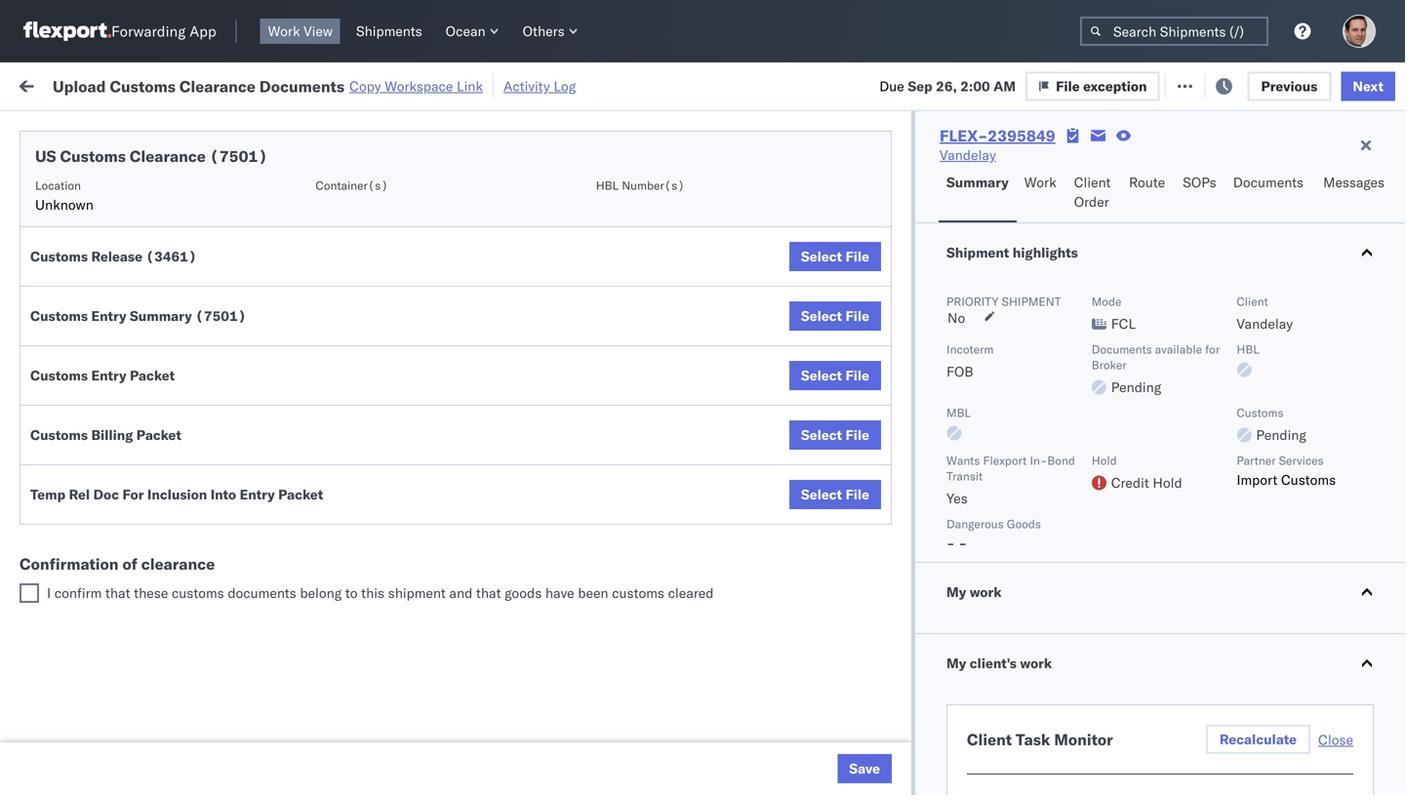 Task type: describe. For each thing, give the bounding box(es) containing it.
schedule inside schedule pickup from rotterdam, netherlands
[[45, 743, 103, 760]]

forwarding app
[[111, 22, 216, 41]]

am for schedule delivery appointment 'link' associated with third schedule delivery appointment button from the top of the page
[[347, 496, 370, 513]]

clearance for upload customs clearance documents
[[151, 400, 214, 417]]

confirm pickup from los angeles, ca link
[[45, 528, 277, 567]]

credit hold
[[1112, 474, 1183, 492]]

work view link
[[260, 19, 341, 44]]

fcl for 1:59 am cdt, nov 5, 2022
[[641, 282, 666, 299]]

3 1:59 from the top
[[314, 496, 344, 513]]

select file for temp rel doc for inclusion into entry packet
[[801, 486, 870, 503]]

5 1846748 from the top
[[1120, 368, 1179, 385]]

0 horizontal spatial shipment
[[388, 585, 446, 602]]

doc
[[93, 486, 119, 503]]

confirm delivery link
[[45, 580, 148, 600]]

bond
[[1048, 453, 1076, 468]]

24,
[[436, 582, 457, 599]]

: for status
[[140, 121, 143, 136]]

select file button for customs release (3461)
[[790, 242, 882, 271]]

5 hlxu6269489, from the top
[[1306, 410, 1406, 427]]

2 integration test account - karl lagerfeld from the top
[[851, 711, 1105, 728]]

risk
[[425, 76, 447, 93]]

numbers
[[1203, 167, 1251, 182]]

save
[[850, 760, 881, 778]]

customs down "by:"
[[60, 146, 126, 166]]

3 appointment from the top
[[160, 495, 240, 513]]

2 gvcu5265864, nyku9743990 from the top
[[1203, 711, 1403, 728]]

select file button for customs billing packet
[[790, 421, 882, 450]]

2 schedule from the top
[[45, 228, 103, 245]]

3 flex-1846748 from the top
[[1078, 282, 1179, 299]]

close
[[1319, 731, 1354, 749]]

2 karl from the top
[[1019, 711, 1044, 728]]

ca for 4th schedule pickup from los angeles, ca link
[[45, 462, 63, 479]]

los for second schedule pickup from los angeles, ca link
[[184, 271, 206, 288]]

my client's work
[[947, 655, 1053, 672]]

flex-2395849 link
[[940, 126, 1056, 145]]

status
[[106, 121, 140, 136]]

pickup down the customs entry summary (7501)
[[106, 357, 148, 374]]

1 horizontal spatial shipment
[[1002, 294, 1062, 309]]

5 ceau7522281, hlxu6269489, from the top
[[1203, 410, 1406, 427]]

8:00
[[314, 582, 344, 599]]

delivery for third schedule delivery appointment button from the top of the page
[[106, 495, 156, 513]]

goods
[[505, 585, 542, 602]]

3 gvcu5265864, from the top
[[1203, 754, 1303, 771]]

1 flex-1846748 from the top
[[1078, 196, 1179, 213]]

temp
[[30, 486, 66, 503]]

pending for customs
[[1257, 427, 1307, 444]]

hbl for hbl number(s)
[[596, 178, 619, 193]]

1 schedule delivery appointment button from the top
[[45, 194, 240, 215]]

2 maeu94084 from the top
[[1330, 711, 1406, 728]]

0 horizontal spatial summary
[[130, 308, 192, 325]]

angeles, for 2nd schedule pickup from los angeles, ca link from the bottom of the page
[[209, 357, 263, 374]]

schedule delivery appointment link for third schedule delivery appointment button from the top of the page
[[45, 494, 240, 514]]

select file for customs release (3461)
[[801, 248, 870, 265]]

client for vandelay
[[1237, 294, 1269, 309]]

clearance for us customs clearance (7501)
[[130, 146, 206, 166]]

3 nyku9743990 from the top
[[1307, 754, 1403, 771]]

client's
[[970, 655, 1017, 672]]

1 maeu94084 from the top
[[1330, 668, 1406, 685]]

been
[[578, 585, 609, 602]]

file for temp rel doc for inclusion into entry packet
[[846, 486, 870, 503]]

select for customs entry packet
[[801, 367, 843, 384]]

exception down search shipments (/) "text field"
[[1100, 76, 1164, 93]]

1889466
[[1120, 453, 1179, 471]]

work,
[[205, 121, 236, 136]]

3 ceau7522281, hlxu6269489, from the top
[[1203, 324, 1406, 341]]

select file for customs entry summary (7501)
[[801, 308, 870, 325]]

1 appointment from the top
[[160, 195, 240, 212]]

confirm
[[54, 585, 102, 602]]

shipment highlights
[[947, 244, 1079, 261]]

others
[[523, 22, 565, 40]]

i
[[47, 585, 51, 602]]

fcl for 1:59 am cst, dec 14, 2022
[[641, 453, 666, 471]]

maeu97361
[[1330, 625, 1406, 642]]

entry for packet
[[91, 367, 126, 384]]

rel
[[69, 486, 90, 503]]

file exception up flex id button
[[1056, 77, 1148, 94]]

inclusion
[[147, 486, 207, 503]]

1 gvcu5265864, nyku9743990 from the top
[[1203, 668, 1403, 685]]

3 schedule pickup from los angeles, ca from the top
[[45, 357, 263, 393]]

temp rel doc for inclusion into entry packet
[[30, 486, 323, 503]]

0 horizontal spatial import
[[164, 76, 209, 93]]

documents up in
[[259, 76, 345, 96]]

others button
[[515, 19, 586, 44]]

dangerous
[[947, 517, 1004, 532]]

2 gvcu5265864, from the top
[[1203, 711, 1303, 728]]

2 schedule pickup from los angeles, ca button from the top
[[45, 270, 277, 311]]

pickup up release
[[106, 228, 148, 245]]

shipments link
[[349, 19, 430, 44]]

2 flex-1846748 from the top
[[1078, 239, 1179, 256]]

4 1846748 from the top
[[1120, 325, 1179, 342]]

client vandelay incoterm fob
[[947, 294, 1294, 380]]

2 schedule delivery appointment from the top
[[45, 324, 240, 341]]

1 schedule from the top
[[45, 195, 103, 212]]

select file button for customs entry packet
[[790, 361, 882, 390]]

forwarding
[[111, 22, 186, 41]]

5 schedule from the top
[[45, 357, 103, 374]]

work for work view
[[268, 22, 300, 40]]

am for 4th schedule pickup from los angeles, ca link
[[347, 453, 370, 471]]

1 ceau7522281, from the top
[[1203, 238, 1303, 255]]

0 horizontal spatial for
[[186, 121, 202, 136]]

1 schedule delivery appointment from the top
[[45, 195, 240, 212]]

4 schedule pickup from los angeles, ca from the top
[[45, 443, 263, 479]]

mbl/mawb n
[[1330, 160, 1406, 174]]

1 1846748 from the top
[[1120, 196, 1179, 213]]

close button
[[1319, 731, 1354, 749]]

Search Shipments (/) text field
[[1081, 17, 1269, 46]]

client for order
[[1075, 174, 1111, 191]]

1 horizontal spatial consignee
[[941, 625, 1007, 642]]

file for customs release (3461)
[[846, 248, 870, 265]]

customs up partner
[[1237, 406, 1284, 420]]

0 horizontal spatial work
[[212, 76, 246, 93]]

pending for documents available for broker
[[1112, 379, 1162, 396]]

into
[[211, 486, 236, 503]]

flexport
[[984, 453, 1027, 468]]

3 schedule pickup from los angeles, ca link from the top
[[45, 356, 277, 395]]

sops button
[[1176, 165, 1226, 223]]

14, for schedule delivery appointment
[[436, 496, 457, 513]]

wants flexport in-bond transit yes
[[947, 453, 1076, 507]]

sops
[[1183, 174, 1217, 191]]

container(s)
[[316, 178, 388, 193]]

1 uetu5238478 from the top
[[1307, 453, 1402, 470]]

2 vertical spatial packet
[[278, 486, 323, 503]]

from down the "upload customs clearance documents" button
[[152, 443, 180, 460]]

mode
[[1092, 294, 1122, 309]]

documents available for broker
[[1092, 342, 1220, 372]]

client for task
[[967, 730, 1012, 750]]

1 resize handle column header from the left
[[279, 151, 303, 796]]

cleared
[[668, 585, 714, 602]]

consignee button
[[842, 155, 1017, 175]]

Search Work text field
[[750, 70, 963, 99]]

(7501) for us customs clearance (7501)
[[210, 146, 268, 166]]

2 integration from the top
[[851, 711, 919, 728]]

flexport. image
[[23, 21, 111, 41]]

to
[[345, 585, 358, 602]]

from up upload customs clearance documents link
[[152, 357, 180, 374]]

5 ceau7522281, from the top
[[1203, 410, 1303, 427]]

container numbers button
[[1193, 147, 1300, 183]]

1 integration from the top
[[851, 668, 919, 685]]

4 ceau7522281, hlxu6269489, from the top
[[1203, 367, 1406, 384]]

1:59 am cdt, nov 5, 2022
[[314, 282, 487, 299]]

2 lhuu7894563, from the top
[[1203, 582, 1303, 599]]

1 hlxu6269489, from the top
[[1306, 238, 1406, 255]]

pickup inside the confirm pickup from los angeles, ca
[[98, 529, 140, 546]]

confirm delivery button
[[45, 580, 148, 602]]

forwarding app link
[[23, 21, 216, 41]]

2 ceau7522281, from the top
[[1203, 281, 1303, 298]]

3 maeu94084 from the top
[[1330, 754, 1406, 771]]

2 schedule pickup from los angeles, ca link from the top
[[45, 270, 277, 309]]

8 resize handle column header from the left
[[1296, 151, 1320, 796]]

2 schedule pickup from los angeles, ca from the top
[[45, 271, 263, 308]]

in
[[291, 121, 302, 136]]

test123456
[[1330, 239, 1406, 256]]

select file button for customs entry summary (7501)
[[790, 302, 882, 331]]

summary inside button
[[947, 174, 1009, 191]]

mbl
[[947, 406, 971, 420]]

app
[[190, 22, 216, 41]]

3 dec from the top
[[407, 582, 433, 599]]

1 schedule pickup from los angeles, ca link from the top
[[45, 227, 277, 266]]

documents button
[[1226, 165, 1316, 223]]

9 resize handle column header from the left
[[1371, 151, 1394, 796]]

flex-1889466
[[1078, 453, 1179, 471]]

pickup down the upload customs clearance documents
[[106, 443, 148, 460]]

rotterdam,
[[184, 743, 253, 760]]

batch action button
[[1267, 70, 1395, 99]]

customs up "customs billing packet"
[[30, 367, 88, 384]]

4 resize handle column header from the left
[[691, 151, 715, 796]]

los for 1st schedule pickup from los angeles, ca link from the top of the page
[[184, 228, 206, 245]]

2 schedule delivery appointment button from the top
[[45, 323, 240, 344]]

previous button
[[1248, 72, 1332, 101]]

my work inside my work button
[[947, 584, 1002, 601]]

3 ceau7522281, from the top
[[1203, 324, 1303, 341]]

3 schedule delivery appointment from the top
[[45, 495, 240, 513]]

work for work button
[[1025, 174, 1057, 191]]

action
[[1339, 76, 1382, 93]]

on
[[499, 76, 514, 93]]

file for customs entry summary (7501)
[[846, 308, 870, 325]]

customs up customs entry packet
[[30, 308, 88, 325]]

batch
[[1297, 76, 1335, 93]]

available
[[1156, 342, 1203, 357]]

credit
[[1112, 474, 1150, 492]]

1:59 for flex-1889466
[[314, 453, 344, 471]]

angeles, for confirm pickup from los angeles, ca link
[[202, 529, 255, 546]]

0 vertical spatial work
[[56, 71, 106, 98]]

work view
[[268, 22, 333, 40]]

route
[[1129, 174, 1166, 191]]

shipments
[[356, 22, 422, 40]]

am for second schedule pickup from los angeles, ca link
[[347, 282, 370, 299]]

4 ceau7522281, from the top
[[1203, 367, 1303, 384]]

3 lagerfeld from the top
[[1047, 754, 1105, 771]]

3 hlxu6269489, from the top
[[1306, 324, 1406, 341]]

us customs clearance (7501)
[[35, 146, 268, 166]]

customs entry summary (7501)
[[30, 308, 246, 325]]

1 lagerfeld from the top
[[1047, 668, 1105, 685]]

priority shipment
[[947, 294, 1062, 309]]

2 ceau7522281, hlxu6269489, from the top
[[1203, 281, 1406, 298]]

165
[[470, 76, 495, 93]]

dec for appointment
[[407, 496, 433, 513]]

0 vertical spatial my
[[20, 71, 51, 98]]

status : ready for work, blocked, in progress
[[106, 121, 353, 136]]

1893174
[[1120, 625, 1179, 642]]

615
[[380, 76, 405, 93]]

this
[[361, 585, 385, 602]]

my for the my client's work button
[[947, 655, 967, 672]]

ca for confirm pickup from los angeles, ca link
[[45, 548, 63, 565]]

1 horizontal spatial no
[[948, 309, 966, 327]]

0 horizontal spatial vandelay
[[940, 146, 997, 164]]

3 schedule from the top
[[45, 271, 103, 288]]

abcdefg78
[[1330, 582, 1406, 599]]

work button
[[1017, 165, 1067, 223]]

2 lhuu7894563, uetu5238478 from the top
[[1203, 582, 1402, 599]]

4 flex-1846748 from the top
[[1078, 325, 1179, 342]]

am for confirm delivery link
[[347, 582, 370, 599]]

mbl/mawb
[[1330, 160, 1398, 174]]

5 resize handle column header from the left
[[818, 151, 842, 796]]

message
[[283, 76, 338, 93]]

exception up flex id button
[[1084, 77, 1148, 94]]

customs left billing
[[30, 427, 88, 444]]



Task type: vqa. For each thing, say whether or not it's contained in the screenshot.
GVCU5265864, to the top
yes



Task type: locate. For each thing, give the bounding box(es) containing it.
that down confirmation of clearance
[[105, 585, 130, 602]]

0 vertical spatial no
[[458, 121, 473, 136]]

select file for customs billing packet
[[801, 427, 870, 444]]

(7501) for customs entry summary (7501)
[[195, 308, 246, 325]]

7 schedule from the top
[[45, 495, 103, 513]]

recalculate
[[1220, 731, 1297, 748]]

1 vertical spatial 1:59 am cst, dec 14, 2022
[[314, 496, 495, 513]]

2 vertical spatial entry
[[240, 486, 275, 503]]

packet right billing
[[136, 427, 181, 444]]

account down bookings test consignee
[[952, 668, 1003, 685]]

1846748 up available at the right top of page
[[1120, 282, 1179, 299]]

log
[[554, 78, 576, 95]]

3 account from the top
[[952, 754, 1003, 771]]

pending down broker
[[1112, 379, 1162, 396]]

documents up broker
[[1092, 342, 1153, 357]]

nyku9743990 down close button
[[1307, 754, 1403, 771]]

1 vertical spatial karl
[[1019, 711, 1044, 728]]

1 vertical spatial cst,
[[373, 496, 404, 513]]

6 schedule from the top
[[45, 443, 103, 460]]

1 vertical spatial confirm
[[45, 581, 95, 598]]

1 vertical spatial hold
[[1153, 474, 1183, 492]]

1 vertical spatial 14,
[[436, 496, 457, 513]]

1 select file from the top
[[801, 248, 870, 265]]

in-
[[1030, 453, 1048, 468]]

3 resize handle column header from the left
[[564, 151, 588, 796]]

2 customs from the left
[[612, 585, 665, 602]]

schedule pickup from los angeles, ca link up temp rel doc for inclusion into entry packet
[[45, 442, 277, 481]]

0 horizontal spatial consignee
[[851, 160, 907, 174]]

no
[[458, 121, 473, 136], [948, 309, 966, 327]]

2 ocean fcl from the top
[[597, 453, 666, 471]]

filtered by:
[[20, 120, 89, 137]]

1 14, from the top
[[436, 453, 457, 471]]

1 karl from the top
[[1019, 668, 1044, 685]]

billing
[[91, 427, 133, 444]]

0 vertical spatial ocean fcl
[[597, 282, 666, 299]]

3 schedule delivery appointment button from the top
[[45, 494, 240, 516]]

5 select file button from the top
[[790, 480, 882, 510]]

release
[[91, 248, 143, 265]]

recalculate button
[[1206, 725, 1311, 755]]

1 vertical spatial uetu5238478
[[1307, 582, 1402, 599]]

for inside documents available for broker
[[1206, 342, 1220, 357]]

select file button for temp rel doc for inclusion into entry packet
[[790, 480, 882, 510]]

2 horizontal spatial work
[[1025, 174, 1057, 191]]

entry down customs release (3461)
[[91, 308, 126, 325]]

2 vertical spatial 1:59
[[314, 496, 344, 513]]

los for 2nd schedule pickup from los angeles, ca link from the bottom of the page
[[184, 357, 206, 374]]

14, for schedule pickup from los angeles, ca
[[436, 453, 457, 471]]

of
[[122, 554, 137, 574]]

from up (3461)
[[152, 228, 180, 245]]

no right snoozed at the left
[[458, 121, 473, 136]]

0 vertical spatial 1:59 am cst, dec 14, 2022
[[314, 453, 495, 471]]

1 vertical spatial dec
[[407, 496, 433, 513]]

customs up status
[[110, 76, 176, 96]]

work up status : ready for work, blocked, in progress
[[212, 76, 246, 93]]

broker
[[1092, 358, 1127, 372]]

1 ceau7522281, hlxu6269489, from the top
[[1203, 238, 1406, 255]]

that
[[105, 585, 130, 602], [476, 585, 501, 602]]

2 vertical spatial ocean fcl
[[597, 582, 666, 599]]

fcl for 8:00 am cst, dec 24, 2022
[[641, 582, 666, 599]]

workitem button
[[12, 155, 283, 175]]

number(s)
[[622, 178, 685, 193]]

0 vertical spatial karl
[[1019, 668, 1044, 685]]

customs inside partner services import customs
[[1282, 472, 1337, 489]]

schedule pickup from los angeles, ca up upload customs clearance documents link
[[45, 357, 263, 393]]

: for snoozed
[[449, 121, 453, 136]]

ceau7522281, hlxu6269489,
[[1203, 238, 1406, 255], [1203, 281, 1406, 298], [1203, 324, 1406, 341], [1203, 367, 1406, 384], [1203, 410, 1406, 427]]

4 select from the top
[[801, 427, 843, 444]]

my up bookings test consignee
[[947, 584, 967, 601]]

2 nyku9743990 from the top
[[1307, 711, 1403, 728]]

1 vertical spatial gvcu5265864,
[[1203, 711, 1303, 728]]

upload for upload customs clearance documents copy workspace link
[[53, 76, 106, 96]]

flex-1893174
[[1078, 625, 1179, 642]]

schedule up rel on the left bottom of the page
[[45, 443, 103, 460]]

5 select file from the top
[[801, 486, 870, 503]]

1 lhuu7894563, uetu5238478 from the top
[[1203, 453, 1402, 470]]

5 select from the top
[[801, 486, 843, 503]]

flex id
[[1047, 160, 1083, 174]]

0 vertical spatial uetu5238478
[[1307, 453, 1402, 470]]

entry for summary
[[91, 308, 126, 325]]

dangerous goods - -
[[947, 517, 1042, 552]]

0 vertical spatial my work
[[20, 71, 106, 98]]

schedule pickup from los angeles, ca link
[[45, 227, 277, 266], [45, 270, 277, 309], [45, 356, 277, 395], [45, 442, 277, 481]]

1 schedule pickup from los angeles, ca from the top
[[45, 228, 263, 265]]

0 vertical spatial nyku9743990
[[1307, 668, 1403, 685]]

0 vertical spatial consignee
[[851, 160, 907, 174]]

customs right been at bottom
[[612, 585, 665, 602]]

hbl left number(s)
[[596, 178, 619, 193]]

maeu94084 down the maeu97361
[[1330, 668, 1406, 685]]

1 ocean fcl from the top
[[597, 282, 666, 299]]

clearance down ready
[[130, 146, 206, 166]]

angeles,
[[209, 228, 263, 245], [209, 271, 263, 288], [209, 357, 263, 374], [209, 443, 263, 460], [202, 529, 255, 546]]

ocean fcl for 1:59 am cst, dec 14, 2022
[[597, 453, 666, 471]]

1 vertical spatial lagerfeld
[[1047, 711, 1105, 728]]

schedule delivery appointment link for second schedule delivery appointment button from the top
[[45, 323, 240, 342]]

documents inside documents available for broker
[[1092, 342, 1153, 357]]

3 select from the top
[[801, 367, 843, 384]]

upload customs clearance documents button
[[45, 399, 277, 440]]

4 schedule from the top
[[45, 324, 103, 341]]

0 vertical spatial confirm
[[45, 529, 95, 546]]

3 schedule delivery appointment link from the top
[[45, 494, 240, 514]]

3 cst, from the top
[[373, 582, 404, 599]]

integration test account - karl lagerfeld down bookings test consignee
[[851, 668, 1105, 685]]

2 vertical spatial work
[[1025, 174, 1057, 191]]

my for my work button
[[947, 584, 967, 601]]

import inside partner services import customs
[[1237, 472, 1278, 489]]

2 uetu5238478 from the top
[[1307, 582, 1402, 599]]

delivery
[[106, 195, 156, 212], [106, 324, 156, 341], [106, 495, 156, 513], [98, 581, 148, 598]]

activity log button
[[504, 74, 576, 98]]

0 vertical spatial lhuu7894563,
[[1203, 453, 1303, 470]]

work left id
[[1025, 174, 1057, 191]]

ca for second schedule pickup from los angeles, ca link
[[45, 290, 63, 308]]

select for customs entry summary (7501)
[[801, 308, 843, 325]]

8:00 am cst, dec 24, 2022
[[314, 582, 495, 599]]

confirm up confirmation
[[45, 529, 95, 546]]

from inside schedule pickup from rotterdam, netherlands
[[152, 743, 180, 760]]

0 vertical spatial integration
[[851, 668, 919, 685]]

1 ca from the top
[[45, 247, 63, 265]]

1 integration test account - karl lagerfeld from the top
[[851, 668, 1105, 685]]

1846748 down 'route'
[[1120, 196, 1179, 213]]

1:59 am cst, dec 14, 2022 for schedule delivery appointment
[[314, 496, 495, 513]]

appointment down (3461)
[[160, 324, 240, 341]]

from up clearance in the left of the page
[[144, 529, 173, 546]]

los for 4th schedule pickup from los angeles, ca link
[[184, 443, 206, 460]]

resize handle column header
[[279, 151, 303, 796], [496, 151, 519, 796], [564, 151, 588, 796], [691, 151, 715, 796], [818, 151, 842, 796], [1013, 151, 1037, 796], [1170, 151, 1193, 796], [1296, 151, 1320, 796], [1371, 151, 1394, 796]]

1846748 down route button
[[1120, 239, 1179, 256]]

upload inside the upload customs clearance documents
[[45, 400, 89, 417]]

0 horizontal spatial work
[[56, 71, 106, 98]]

test
[[937, 196, 963, 213], [810, 239, 836, 256], [937, 239, 963, 256], [810, 282, 836, 299], [937, 282, 963, 299], [810, 325, 836, 342], [937, 325, 963, 342], [810, 368, 836, 385], [937, 368, 963, 385], [810, 411, 836, 428], [937, 411, 963, 428], [810, 453, 836, 471], [937, 453, 963, 471], [810, 496, 836, 513], [937, 496, 963, 513], [937, 539, 963, 556], [937, 582, 963, 599], [912, 625, 938, 642], [922, 668, 948, 685], [922, 711, 948, 728], [922, 754, 948, 771]]

delivery for confirm delivery button
[[98, 581, 148, 598]]

sep
[[908, 77, 933, 94]]

at
[[409, 76, 421, 93]]

2 vertical spatial schedule delivery appointment button
[[45, 494, 240, 516]]

3 ca from the top
[[45, 376, 63, 393]]

1 vertical spatial pending
[[1257, 427, 1307, 444]]

2 vertical spatial maeu94084
[[1330, 754, 1406, 771]]

0 horizontal spatial my work
[[20, 71, 106, 98]]

schedule pickup from los angeles, ca button down (3461)
[[45, 270, 277, 311]]

confirm for confirm pickup from los angeles, ca
[[45, 529, 95, 546]]

schedule delivery appointment link up the confirm pickup from los angeles, ca
[[45, 494, 240, 514]]

2 1846748 from the top
[[1120, 239, 1179, 256]]

schedule up the upload customs clearance documents
[[45, 357, 103, 374]]

documents inside documents button
[[1234, 174, 1304, 191]]

2 vertical spatial schedule delivery appointment link
[[45, 494, 240, 514]]

0 horizontal spatial customs
[[172, 585, 224, 602]]

(7501) down status : ready for work, blocked, in progress
[[210, 146, 268, 166]]

0 vertical spatial integration test account - karl lagerfeld
[[851, 668, 1105, 685]]

customs inside the upload customs clearance documents
[[93, 400, 148, 417]]

0 vertical spatial maeu94084
[[1330, 668, 1406, 685]]

copy workspace link button
[[350, 78, 483, 95]]

delivery for second schedule delivery appointment button from the top
[[106, 324, 156, 341]]

1 vertical spatial consignee
[[941, 625, 1007, 642]]

0 horizontal spatial hold
[[1092, 453, 1117, 468]]

hbl for hbl
[[1237, 342, 1260, 357]]

4 hlxu6269489, from the top
[[1306, 367, 1406, 384]]

packet for customs billing packet
[[136, 427, 181, 444]]

from inside the confirm pickup from los angeles, ca
[[144, 529, 173, 546]]

schedule pickup from rotterdam, netherlands
[[45, 743, 253, 780]]

3 integration from the top
[[851, 754, 919, 771]]

confirm for confirm delivery
[[45, 581, 95, 598]]

2022
[[453, 282, 487, 299], [461, 453, 495, 471], [461, 496, 495, 513], [461, 582, 495, 599]]

2 vertical spatial my
[[947, 655, 967, 672]]

schedule delivery appointment up the confirm pickup from los angeles, ca
[[45, 495, 240, 513]]

0 vertical spatial lagerfeld
[[1047, 668, 1105, 685]]

cst, for from
[[373, 453, 404, 471]]

activity log
[[504, 78, 576, 95]]

3 schedule pickup from los angeles, ca button from the top
[[45, 356, 277, 397]]

ca up "customs billing packet"
[[45, 376, 63, 393]]

file for customs billing packet
[[846, 427, 870, 444]]

2 that from the left
[[476, 585, 501, 602]]

3 integration test account - karl lagerfeld from the top
[[851, 754, 1105, 771]]

1 vertical spatial 1:59
[[314, 453, 344, 471]]

client inside client vandelay incoterm fob
[[1237, 294, 1269, 309]]

gvcu5265864, nyku9743990 up close button
[[1203, 711, 1403, 728]]

6 resize handle column header from the left
[[1013, 151, 1037, 796]]

confirm inside confirm delivery link
[[45, 581, 95, 598]]

upload for upload customs clearance documents
[[45, 400, 89, 417]]

0 vertical spatial hold
[[1092, 453, 1117, 468]]

entry
[[91, 308, 126, 325], [91, 367, 126, 384], [240, 486, 275, 503]]

us
[[35, 146, 56, 166]]

2 vertical spatial work
[[1021, 655, 1053, 672]]

2 vertical spatial integration test account - karl lagerfeld
[[851, 754, 1105, 771]]

file exception
[[1073, 76, 1164, 93], [1056, 77, 1148, 94]]

1 horizontal spatial pending
[[1257, 427, 1307, 444]]

cst, for appointment
[[373, 496, 404, 513]]

4 schedule pickup from los angeles, ca button from the top
[[45, 442, 277, 483]]

los for confirm pickup from los angeles, ca link
[[176, 529, 198, 546]]

work left view
[[268, 22, 300, 40]]

4 select file button from the top
[[790, 421, 882, 450]]

summary down (3461)
[[130, 308, 192, 325]]

2 select file from the top
[[801, 308, 870, 325]]

1 vertical spatial integration test account - karl lagerfeld
[[851, 711, 1105, 728]]

documents down container
[[1234, 174, 1304, 191]]

1:59
[[314, 282, 344, 299], [314, 453, 344, 471], [314, 496, 344, 513]]

confirm pickup from los angeles, ca
[[45, 529, 255, 565]]

1 vertical spatial client
[[1237, 294, 1269, 309]]

select for customs billing packet
[[801, 427, 843, 444]]

0 vertical spatial dec
[[407, 453, 433, 471]]

1 horizontal spatial summary
[[947, 174, 1009, 191]]

upload up "customs billing packet"
[[45, 400, 89, 417]]

work
[[56, 71, 106, 98], [970, 584, 1002, 601], [1021, 655, 1053, 672]]

partner services import customs
[[1237, 453, 1337, 489]]

karl down the task
[[1019, 754, 1044, 771]]

consignee down due
[[851, 160, 907, 174]]

0 vertical spatial schedule delivery appointment link
[[45, 194, 240, 213]]

1 horizontal spatial import
[[1237, 472, 1278, 489]]

2 lagerfeld from the top
[[1047, 711, 1105, 728]]

0 horizontal spatial pending
[[1112, 379, 1162, 396]]

gvcu5265864,
[[1203, 668, 1303, 685], [1203, 711, 1303, 728], [1203, 754, 1303, 771]]

los
[[184, 228, 206, 245], [184, 271, 206, 288], [184, 357, 206, 374], [184, 443, 206, 460], [176, 529, 198, 546]]

mbl/mawb n button
[[1320, 155, 1406, 175]]

1 horizontal spatial client
[[1075, 174, 1111, 191]]

1 horizontal spatial hbl
[[1237, 342, 1260, 357]]

vandelay inside client vandelay incoterm fob
[[1237, 315, 1294, 332]]

615 at risk
[[380, 76, 447, 93]]

from down (3461)
[[152, 271, 180, 288]]

lhuu7894563,
[[1203, 453, 1303, 470], [1203, 582, 1303, 599]]

los down (3461)
[[184, 271, 206, 288]]

ca for 1st schedule pickup from los angeles, ca link from the top of the page
[[45, 247, 63, 265]]

flex-2395849
[[940, 126, 1056, 145]]

0 vertical spatial (7501)
[[210, 146, 268, 166]]

ca down unknown
[[45, 247, 63, 265]]

schedule pickup from los angeles, ca button up upload customs clearance documents link
[[45, 356, 277, 397]]

clearance inside the upload customs clearance documents
[[151, 400, 214, 417]]

entry right into
[[240, 486, 275, 503]]

1 schedule pickup from los angeles, ca button from the top
[[45, 227, 277, 268]]

work inside button
[[1025, 174, 1057, 191]]

schedule delivery appointment button up the confirm pickup from los angeles, ca
[[45, 494, 240, 516]]

4 select file from the top
[[801, 427, 870, 444]]

5 flex-1846748 from the top
[[1078, 368, 1179, 385]]

shipment
[[1002, 294, 1062, 309], [388, 585, 446, 602]]

account
[[952, 668, 1003, 685], [952, 711, 1003, 728], [952, 754, 1003, 771]]

select for customs release (3461)
[[801, 248, 843, 265]]

hbl right available at the right top of page
[[1237, 342, 1260, 357]]

los up (3461)
[[184, 228, 206, 245]]

consignee inside button
[[851, 160, 907, 174]]

schedule down customs release (3461)
[[45, 271, 103, 288]]

for left work, at the top left of the page
[[186, 121, 202, 136]]

1846748 down available at the right top of page
[[1120, 368, 1179, 385]]

delivery for 1st schedule delivery appointment button
[[106, 195, 156, 212]]

7 resize handle column header from the left
[[1170, 151, 1193, 796]]

schedule delivery appointment up customs entry packet
[[45, 324, 240, 341]]

0 vertical spatial vandelay
[[940, 146, 997, 164]]

schedule delivery appointment link down workitem button
[[45, 194, 240, 213]]

1 that from the left
[[105, 585, 130, 602]]

flex id button
[[1037, 155, 1173, 175]]

angeles, for 1st schedule pickup from los angeles, ca link from the top of the page
[[209, 228, 263, 245]]

container numbers
[[1203, 152, 1255, 182]]

flex-1893174 button
[[1047, 620, 1183, 648], [1047, 620, 1183, 648]]

hold down 1889466
[[1153, 474, 1183, 492]]

0 vertical spatial appointment
[[160, 195, 240, 212]]

schedule left for
[[45, 495, 103, 513]]

1 : from the left
[[140, 121, 143, 136]]

1 horizontal spatial vandelay
[[1237, 315, 1294, 332]]

karl
[[1019, 668, 1044, 685], [1019, 711, 1044, 728], [1019, 754, 1044, 771]]

0 vertical spatial upload
[[53, 76, 106, 96]]

wants
[[947, 453, 980, 468]]

shipment down highlights
[[1002, 294, 1062, 309]]

schedule delivery appointment button down workitem button
[[45, 194, 240, 215]]

upload customs clearance documents copy workspace link
[[53, 76, 483, 96]]

my work button
[[916, 563, 1406, 622]]

dec for from
[[407, 453, 433, 471]]

angeles, for second schedule pickup from los angeles, ca link
[[209, 271, 263, 288]]

0 vertical spatial cst,
[[373, 453, 404, 471]]

select for temp rel doc for inclusion into entry packet
[[801, 486, 843, 503]]

0 vertical spatial shipment
[[1002, 294, 1062, 309]]

customs down unknown
[[30, 248, 88, 265]]

due sep 26, 2:00 am
[[880, 77, 1016, 94]]

0 vertical spatial pending
[[1112, 379, 1162, 396]]

2 appointment from the top
[[160, 324, 240, 341]]

ca down customs release (3461)
[[45, 290, 63, 308]]

goods
[[1007, 517, 1042, 532]]

ca inside the confirm pickup from los angeles, ca
[[45, 548, 63, 565]]

1 confirm from the top
[[45, 529, 95, 546]]

documents down customs entry packet
[[45, 419, 116, 436]]

schedule delivery appointment button
[[45, 194, 240, 215], [45, 323, 240, 344], [45, 494, 240, 516]]

packet right into
[[278, 486, 323, 503]]

documents inside the upload customs clearance documents
[[45, 419, 116, 436]]

ocean inside ocean button
[[446, 22, 486, 40]]

2 resize handle column header from the left
[[496, 151, 519, 796]]

2 vertical spatial account
[[952, 754, 1003, 771]]

schedule down location
[[45, 195, 103, 212]]

14,
[[436, 453, 457, 471], [436, 496, 457, 513]]

1 horizontal spatial hold
[[1153, 474, 1183, 492]]

ocean button
[[438, 19, 507, 44]]

1 gvcu5265864, from the top
[[1203, 668, 1303, 685]]

track
[[518, 76, 549, 93]]

(7501)
[[210, 146, 268, 166], [195, 308, 246, 325]]

clearance for upload customs clearance documents copy workspace link
[[179, 76, 256, 96]]

dec
[[407, 453, 433, 471], [407, 496, 433, 513], [407, 582, 433, 599]]

my
[[20, 71, 51, 98], [947, 584, 967, 601], [947, 655, 967, 672]]

confirm down confirmation
[[45, 581, 95, 598]]

3 karl from the top
[[1019, 754, 1044, 771]]

delivery down confirmation of clearance
[[98, 581, 148, 598]]

los up clearance in the left of the page
[[176, 529, 198, 546]]

1 vertical spatial shipment
[[388, 585, 446, 602]]

0 vertical spatial entry
[[91, 308, 126, 325]]

nyku9743990
[[1307, 668, 1403, 685], [1307, 711, 1403, 728], [1307, 754, 1403, 771]]

gvcu5265864, nyku9743990 down msdu7304509
[[1203, 668, 1403, 685]]

pickup
[[106, 228, 148, 245], [106, 271, 148, 288], [106, 357, 148, 374], [106, 443, 148, 460], [98, 529, 140, 546], [106, 743, 148, 760]]

2 vertical spatial clearance
[[151, 400, 214, 417]]

0 horizontal spatial that
[[105, 585, 130, 602]]

1 vertical spatial packet
[[136, 427, 181, 444]]

gvcu5265864, down msdu7304509
[[1203, 668, 1303, 685]]

2 vertical spatial nyku9743990
[[1307, 754, 1403, 771]]

1:59 for flex-1846748
[[314, 282, 344, 299]]

2 vertical spatial gvcu5265864,
[[1203, 754, 1303, 771]]

account down client's
[[952, 711, 1003, 728]]

5,
[[437, 282, 450, 299]]

2 hlxu6269489, from the top
[[1306, 281, 1406, 298]]

integration test account - karl lagerfeld down client's
[[851, 711, 1105, 728]]

client inside 'client order' button
[[1075, 174, 1111, 191]]

client order
[[1075, 174, 1111, 210]]

ocean fcl for 1:59 am cdt, nov 5, 2022
[[597, 282, 666, 299]]

services
[[1279, 453, 1324, 468]]

nyku9743990 down the maeu97361
[[1307, 668, 1403, 685]]

gvcu5265864, up recalculate at the bottom of the page
[[1203, 711, 1303, 728]]

clearance
[[141, 554, 215, 574]]

schedule up netherlands
[[45, 743, 103, 760]]

location unknown
[[35, 178, 94, 213]]

1 vertical spatial account
[[952, 711, 1003, 728]]

select file for customs entry packet
[[801, 367, 870, 384]]

1 vertical spatial lhuu7894563,
[[1203, 582, 1303, 599]]

ca for 2nd schedule pickup from los angeles, ca link from the bottom of the page
[[45, 376, 63, 393]]

2 horizontal spatial client
[[1237, 294, 1269, 309]]

work inside the my client's work button
[[1021, 655, 1053, 672]]

1 cst, from the top
[[373, 453, 404, 471]]

0 horizontal spatial :
[[140, 121, 143, 136]]

nyku9743990 up the close
[[1307, 711, 1403, 728]]

schedule pickup from los angeles, ca link down (3461)
[[45, 270, 277, 309]]

schedule delivery appointment down workitem button
[[45, 195, 240, 212]]

packet for customs entry packet
[[130, 367, 175, 384]]

select file
[[801, 248, 870, 265], [801, 308, 870, 325], [801, 367, 870, 384], [801, 427, 870, 444], [801, 486, 870, 503]]

3 ocean fcl from the top
[[597, 582, 666, 599]]

schedule pickup from los angeles, ca up for
[[45, 443, 263, 479]]

1 vertical spatial nyku9743990
[[1307, 711, 1403, 728]]

2 vertical spatial lagerfeld
[[1047, 754, 1105, 771]]

1 select file button from the top
[[790, 242, 882, 271]]

my up filtered
[[20, 71, 51, 98]]

165 on track
[[470, 76, 549, 93]]

2 vertical spatial cst,
[[373, 582, 404, 599]]

1 vertical spatial schedule delivery appointment
[[45, 324, 240, 341]]

my work up filtered by:
[[20, 71, 106, 98]]

1 vertical spatial gvcu5265864, nyku9743990
[[1203, 711, 1403, 728]]

1 vertical spatial schedule delivery appointment link
[[45, 323, 240, 342]]

summary button
[[939, 165, 1017, 223]]

angeles, inside the confirm pickup from los angeles, ca
[[202, 529, 255, 546]]

None checkbox
[[20, 584, 39, 603]]

msdu7304509
[[1203, 625, 1302, 642]]

2 vertical spatial client
[[967, 730, 1012, 750]]

id
[[1071, 160, 1083, 174]]

1 vertical spatial vandelay
[[1237, 315, 1294, 332]]

los inside the confirm pickup from los angeles, ca
[[176, 529, 198, 546]]

3 1846748 from the top
[[1120, 282, 1179, 299]]

no down the priority
[[948, 309, 966, 327]]

client order button
[[1067, 165, 1122, 223]]

1 vertical spatial no
[[948, 309, 966, 327]]

4 ca from the top
[[45, 462, 63, 479]]

schedule delivery appointment link for 1st schedule delivery appointment button
[[45, 194, 240, 213]]

maeu94084 up the close
[[1330, 711, 1406, 728]]

1 vertical spatial (7501)
[[195, 308, 246, 325]]

1 vertical spatial integration
[[851, 711, 919, 728]]

packet up upload customs clearance documents link
[[130, 367, 175, 384]]

import down partner
[[1237, 472, 1278, 489]]

angeles, for 4th schedule pickup from los angeles, ca link
[[209, 443, 263, 460]]

2 vertical spatial schedule delivery appointment
[[45, 495, 240, 513]]

clearance
[[179, 76, 256, 96], [130, 146, 206, 166], [151, 400, 214, 417]]

1 nyku9743990 from the top
[[1307, 668, 1403, 685]]

1 lhuu7894563, from the top
[[1203, 453, 1303, 470]]

task
[[1016, 730, 1051, 750]]

lagerfeld
[[1047, 668, 1105, 685], [1047, 711, 1105, 728], [1047, 754, 1105, 771]]

1 horizontal spatial work
[[268, 22, 300, 40]]

2 vertical spatial integration
[[851, 754, 919, 771]]

work inside my work button
[[970, 584, 1002, 601]]

1 account from the top
[[952, 668, 1003, 685]]

1 schedule delivery appointment link from the top
[[45, 194, 240, 213]]

workitem
[[21, 160, 73, 174]]

2 vertical spatial appointment
[[160, 495, 240, 513]]

pickup inside schedule pickup from rotterdam, netherlands
[[106, 743, 148, 760]]

1846748
[[1120, 196, 1179, 213], [1120, 239, 1179, 256], [1120, 282, 1179, 299], [1120, 325, 1179, 342], [1120, 368, 1179, 385]]

account down client task monitor at the right bottom
[[952, 754, 1003, 771]]

1 1:59 from the top
[[314, 282, 344, 299]]

file exception down search shipments (/) "text field"
[[1073, 76, 1164, 93]]

2 account from the top
[[952, 711, 1003, 728]]

flex
[[1047, 160, 1068, 174]]

upload up "by:"
[[53, 76, 106, 96]]

2 horizontal spatial work
[[1021, 655, 1053, 672]]

1 customs from the left
[[172, 585, 224, 602]]

summary down vandelay link
[[947, 174, 1009, 191]]

pickup down release
[[106, 271, 148, 288]]

ocean fcl for 8:00 am cst, dec 24, 2022
[[597, 582, 666, 599]]

cst,
[[373, 453, 404, 471], [373, 496, 404, 513], [373, 582, 404, 599]]

blocked,
[[239, 121, 288, 136]]

2 14, from the top
[[436, 496, 457, 513]]

ca
[[45, 247, 63, 265], [45, 290, 63, 308], [45, 376, 63, 393], [45, 462, 63, 479], [45, 548, 63, 565]]

0 vertical spatial work
[[268, 22, 300, 40]]

1:59 am cst, dec 14, 2022 for schedule pickup from los angeles, ca
[[314, 453, 495, 471]]

customs down services
[[1282, 472, 1337, 489]]

confirmation of clearance
[[20, 554, 215, 574]]

gvcu5265864, nyku9743990 down close button
[[1203, 754, 1403, 771]]

(3461)
[[146, 248, 197, 265]]

for right available at the right top of page
[[1206, 342, 1220, 357]]

2 cst, from the top
[[373, 496, 404, 513]]

1 vertical spatial summary
[[130, 308, 192, 325]]

container
[[1203, 152, 1255, 166]]

confirm inside the confirm pickup from los angeles, ca
[[45, 529, 95, 546]]

2 vertical spatial dec
[[407, 582, 433, 599]]

3 gvcu5265864, nyku9743990 from the top
[[1203, 754, 1403, 771]]

file for customs entry packet
[[846, 367, 870, 384]]



